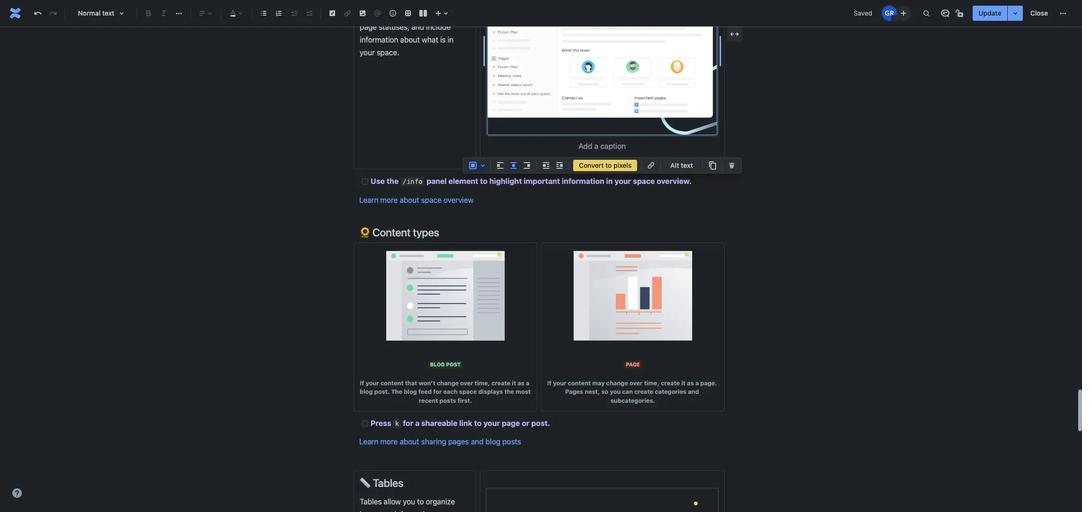 Task type: vqa. For each thing, say whether or not it's contained in the screenshot.
🌻
yes



Task type: describe. For each thing, give the bounding box(es) containing it.
emoji image
[[387, 8, 399, 19]]

learn for learn more about sharing pages and blog posts
[[359, 438, 378, 447]]

blog
[[430, 362, 445, 368]]

you inside the if your content may change over time, create it as a page. pages nest, so you can create categories and subcategories.
[[610, 389, 621, 396]]

📏
[[360, 477, 371, 490]]

a inside the if your content may change over time, create it as a page. pages nest, so you can create categories and subcategories.
[[696, 380, 699, 387]]

remove border image
[[467, 160, 479, 171]]

greg robinson image
[[882, 6, 897, 21]]

more formatting image
[[173, 8, 185, 19]]

action item image
[[327, 8, 338, 19]]

0 horizontal spatial the
[[387, 177, 399, 186]]

find and replace image
[[921, 8, 932, 19]]

a right add
[[595, 142, 599, 151]]

page
[[626, 362, 640, 368]]

undo ⌘z image
[[32, 8, 44, 19]]

may
[[592, 380, 605, 387]]

confluence image
[[8, 6, 23, 21]]

the
[[391, 389, 402, 396]]

as inside if your content that won't change over time, create it as a blog post. the blog feed for each space displays the most recent posts first.
[[518, 380, 525, 387]]

more for learn more about space overview
[[380, 196, 398, 204]]

over inside the if your content may change over time, create it as a page. pages nest, so you can create categories and subcategories.
[[630, 380, 643, 387]]

copy image
[[707, 160, 718, 171]]

learn for learn more about space overview
[[359, 196, 378, 204]]

bullet list ⌘⇧8 image
[[258, 8, 269, 19]]

link
[[459, 419, 472, 428]]

2 horizontal spatial blog
[[486, 438, 501, 447]]

displays
[[478, 389, 503, 396]]

2 horizontal spatial create
[[661, 380, 680, 387]]

0 horizontal spatial blog
[[360, 389, 373, 396]]

close
[[1031, 9, 1048, 17]]

so
[[602, 389, 609, 396]]

if for if your content that won't change over time, create it as a blog post. the blog feed for each space displays the most recent posts first.
[[360, 380, 364, 387]]

about for space
[[400, 196, 419, 204]]

element
[[449, 177, 478, 186]]

the inside if your content that won't change over time, create it as a blog post. the blog feed for each space displays the most recent posts first.
[[505, 389, 514, 396]]

convert to pixels button
[[573, 160, 637, 171]]

/info
[[403, 178, 423, 186]]

alt text button
[[665, 160, 699, 171]]

1 horizontal spatial create
[[635, 389, 654, 396]]

a inside if your content that won't change over time, create it as a blog post. the blog feed for each space displays the most recent posts first.
[[526, 380, 530, 387]]

adjust update settings image
[[1010, 8, 1021, 19]]

0 vertical spatial information
[[562, 177, 605, 186]]

organize
[[426, 498, 455, 506]]

pages
[[448, 438, 469, 447]]

pixels
[[614, 161, 632, 170]]

recent
[[419, 398, 438, 405]]

shareable
[[421, 419, 458, 428]]

comment icon image
[[940, 8, 951, 19]]

create inside if your content that won't change over time, create it as a blog post. the blog feed for each space displays the most recent posts first.
[[492, 380, 511, 387]]

outdent ⇧tab image
[[288, 8, 300, 19]]

border options image
[[477, 160, 489, 171]]

content for nest,
[[568, 380, 591, 387]]

remove image
[[726, 160, 738, 171]]

normal text
[[78, 9, 114, 17]]

align center image
[[508, 160, 519, 171]]

normal text button
[[69, 3, 133, 24]]

wrap left image
[[541, 160, 552, 171]]

0 vertical spatial tables
[[373, 477, 403, 490]]

normal
[[78, 9, 101, 17]]

content for post.
[[381, 380, 404, 387]]

editor toolbar toolbar
[[464, 158, 741, 184]]

learn more about sharing pages and blog posts link
[[359, 438, 521, 447]]

add a caption
[[579, 142, 626, 151]]

if for if your content may change over time, create it as a page. pages nest, so you can create categories and subcategories.
[[547, 380, 552, 387]]

update button
[[973, 6, 1007, 21]]

k
[[395, 420, 399, 428]]

as inside the if your content may change over time, create it as a page. pages nest, so you can create categories and subcategories.
[[687, 380, 694, 387]]

overview.
[[657, 177, 692, 186]]

go wide image
[[729, 29, 741, 40]]

mention image
[[372, 8, 384, 19]]

align left image
[[495, 160, 506, 171]]

tables allow you to organize important information on a pag
[[360, 498, 471, 513]]

posts inside if your content that won't change over time, create it as a blog post. the blog feed for each space displays the most recent posts first.
[[440, 398, 456, 405]]

caption
[[601, 142, 626, 151]]

change inside the if your content may change over time, create it as a page. pages nest, so you can create categories and subcategories.
[[606, 380, 628, 387]]



Task type: locate. For each thing, give the bounding box(es) containing it.
0 horizontal spatial information
[[395, 511, 433, 513]]

tables inside tables allow you to organize important information on a pag
[[360, 498, 382, 506]]

2 about from the top
[[400, 438, 419, 447]]

you
[[610, 389, 621, 396], [403, 498, 415, 506]]

0 vertical spatial you
[[610, 389, 621, 396]]

over
[[460, 380, 473, 387], [630, 380, 643, 387]]

if your content that won't change over time, create it as a blog post. the blog feed for each space displays the most recent posts first.
[[360, 380, 532, 405]]

1 vertical spatial tables
[[360, 498, 382, 506]]

to left pixels
[[606, 161, 612, 170]]

a up the most on the left of the page
[[526, 380, 530, 387]]

1 horizontal spatial content
[[568, 380, 591, 387]]

confluence image
[[8, 6, 23, 21]]

highlight
[[489, 177, 522, 186]]

1 as from the left
[[518, 380, 525, 387]]

2 vertical spatial space
[[459, 389, 477, 396]]

first.
[[458, 398, 472, 405]]

1 horizontal spatial time,
[[644, 380, 660, 387]]

1 vertical spatial learn
[[359, 438, 378, 447]]

space
[[633, 177, 655, 186], [421, 196, 442, 204], [459, 389, 477, 396]]

2 change from the left
[[606, 380, 628, 387]]

post. right or
[[531, 419, 550, 428]]

add
[[579, 142, 593, 151]]

1 over from the left
[[460, 380, 473, 387]]

1 learn from the top
[[359, 196, 378, 204]]

post
[[446, 362, 461, 368]]

as up the most on the left of the page
[[518, 380, 525, 387]]

0 vertical spatial post.
[[374, 389, 390, 396]]

sharing
[[421, 438, 446, 447]]

press
[[371, 419, 391, 428]]

posts down page
[[503, 438, 521, 447]]

posts
[[440, 398, 456, 405], [503, 438, 521, 447]]

1 vertical spatial important
[[360, 511, 393, 513]]

if your content may change over time, create it as a page. pages nest, so you can create categories and subcategories.
[[547, 380, 719, 405]]

post.
[[374, 389, 390, 396], [531, 419, 550, 428]]

blog post
[[430, 362, 461, 368]]

alt text
[[671, 161, 693, 170]]

layouts image
[[418, 8, 429, 19]]

your inside if your content that won't change over time, create it as a blog post. the blog feed for each space displays the most recent posts first.
[[366, 380, 379, 387]]

1 horizontal spatial it
[[682, 380, 686, 387]]

important down wrap left image
[[524, 177, 560, 186]]

more image
[[1058, 8, 1069, 19]]

add image, video, or file image
[[357, 8, 368, 19]]

most
[[516, 389, 531, 396]]

time,
[[475, 380, 490, 387], [644, 380, 660, 387]]

your inside the if your content may change over time, create it as a page. pages nest, so you can create categories and subcategories.
[[553, 380, 566, 387]]

1 horizontal spatial over
[[630, 380, 643, 387]]

1 vertical spatial information
[[395, 511, 433, 513]]

and right pages on the bottom left of page
[[471, 438, 484, 447]]

1 horizontal spatial post.
[[531, 419, 550, 428]]

convert to pixels
[[579, 161, 632, 170]]

a right on
[[446, 511, 450, 513]]

0 horizontal spatial space
[[421, 196, 442, 204]]

tables up allow
[[373, 477, 403, 490]]

0 horizontal spatial text
[[102, 9, 114, 17]]

for right feed on the left bottom of page
[[433, 389, 442, 396]]

1 vertical spatial text
[[681, 161, 693, 170]]

2 content from the left
[[568, 380, 591, 387]]

0 horizontal spatial important
[[360, 511, 393, 513]]

0 vertical spatial more
[[380, 196, 398, 204]]

table image
[[402, 8, 414, 19]]

to down border options icon
[[480, 177, 488, 186]]

press k for a shareable link to your page or post.
[[371, 419, 550, 428]]

information
[[562, 177, 605, 186], [395, 511, 433, 513]]

as
[[518, 380, 525, 387], [687, 380, 694, 387]]

create up subcategories.
[[635, 389, 654, 396]]

and right categories
[[688, 389, 699, 396]]

1 time, from the left
[[475, 380, 490, 387]]

over up can
[[630, 380, 643, 387]]

wrap right image
[[554, 160, 565, 171]]

1 horizontal spatial posts
[[503, 438, 521, 447]]

1 vertical spatial posts
[[503, 438, 521, 447]]

allow
[[384, 498, 401, 506]]

nest,
[[585, 389, 600, 396]]

to
[[606, 161, 612, 170], [480, 177, 488, 186], [474, 419, 482, 428], [417, 498, 424, 506]]

0 horizontal spatial change
[[437, 380, 459, 387]]

2 it from the left
[[682, 380, 686, 387]]

0 vertical spatial the
[[387, 177, 399, 186]]

to inside "button"
[[606, 161, 612, 170]]

your left page
[[484, 419, 500, 428]]

won't
[[419, 380, 436, 387]]

you right allow
[[403, 498, 415, 506]]

to inside tables allow you to organize important information on a pag
[[417, 498, 424, 506]]

your left that
[[366, 380, 379, 387]]

text inside 'alt text' button
[[681, 161, 693, 170]]

1 vertical spatial space
[[421, 196, 442, 204]]

a left page.
[[696, 380, 699, 387]]

1 content from the left
[[381, 380, 404, 387]]

no restrictions image
[[955, 8, 967, 19]]

tables down 📏
[[360, 498, 382, 506]]

2 more from the top
[[380, 438, 398, 447]]

your right in
[[615, 177, 631, 186]]

0 horizontal spatial it
[[512, 380, 516, 387]]

1 about from the top
[[400, 196, 419, 204]]

create up categories
[[661, 380, 680, 387]]

1 horizontal spatial change
[[606, 380, 628, 387]]

2 as from the left
[[687, 380, 694, 387]]

learn more about space overview
[[359, 196, 474, 204]]

as left page.
[[687, 380, 694, 387]]

on
[[435, 511, 444, 513]]

1 horizontal spatial as
[[687, 380, 694, 387]]

the
[[387, 177, 399, 186], [505, 389, 514, 396]]

1 vertical spatial the
[[505, 389, 514, 396]]

about for sharing
[[400, 438, 419, 447]]

blog left the
[[360, 389, 373, 396]]

indent tab image
[[303, 8, 315, 19]]

1 it from the left
[[512, 380, 516, 387]]

to left organize
[[417, 498, 424, 506]]

your up the pages at the right bottom
[[553, 380, 566, 387]]

0 vertical spatial posts
[[440, 398, 456, 405]]

learn
[[359, 196, 378, 204], [359, 438, 378, 447]]

2 if from the left
[[547, 380, 552, 387]]

the left the most on the left of the page
[[505, 389, 514, 396]]

about
[[400, 196, 419, 204], [400, 438, 419, 447]]

2 over from the left
[[630, 380, 643, 387]]

types
[[413, 226, 439, 239]]

2 learn from the top
[[359, 438, 378, 447]]

each
[[443, 389, 458, 396]]

learn more about sharing pages and blog posts
[[359, 438, 521, 447]]

link image
[[342, 8, 353, 19]]

the right use
[[387, 177, 399, 186]]

overview
[[444, 196, 474, 204]]

0 horizontal spatial and
[[471, 438, 484, 447]]

0 horizontal spatial for
[[403, 419, 413, 428]]

you inside tables allow you to organize important information on a pag
[[403, 498, 415, 506]]

learn down use
[[359, 196, 378, 204]]

important down allow
[[360, 511, 393, 513]]

important inside tables allow you to organize important information on a pag
[[360, 511, 393, 513]]

0 horizontal spatial time,
[[475, 380, 490, 387]]

2 horizontal spatial space
[[633, 177, 655, 186]]

it inside if your content that won't change over time, create it as a blog post. the blog feed for each space displays the most recent posts first.
[[512, 380, 516, 387]]

align right image
[[521, 160, 533, 171]]

0 vertical spatial about
[[400, 196, 419, 204]]

change inside if your content that won't change over time, create it as a blog post. the blog feed for each space displays the most recent posts first.
[[437, 380, 459, 387]]

1 change from the left
[[437, 380, 459, 387]]

it up categories
[[682, 380, 686, 387]]

or
[[522, 419, 530, 428]]

0 horizontal spatial if
[[360, 380, 364, 387]]

information inside tables allow you to organize important information on a pag
[[395, 511, 433, 513]]

0 horizontal spatial over
[[460, 380, 473, 387]]

create up the displays
[[492, 380, 511, 387]]

more down k
[[380, 438, 398, 447]]

information down allow
[[395, 511, 433, 513]]

content
[[381, 380, 404, 387], [568, 380, 591, 387]]

page
[[502, 419, 520, 428]]

content inside if your content that won't change over time, create it as a blog post. the blog feed for each space displays the most recent posts first.
[[381, 380, 404, 387]]

1 horizontal spatial if
[[547, 380, 552, 387]]

content
[[372, 226, 411, 239]]

it
[[512, 380, 516, 387], [682, 380, 686, 387]]

help image
[[11, 488, 23, 500]]

can
[[622, 389, 633, 396]]

text right alt
[[681, 161, 693, 170]]

panel
[[427, 177, 447, 186]]

text right normal
[[102, 9, 114, 17]]

if inside if your content that won't change over time, create it as a blog post. the blog feed for each space displays the most recent posts first.
[[360, 380, 364, 387]]

1 horizontal spatial the
[[505, 389, 514, 396]]

change
[[437, 380, 459, 387], [606, 380, 628, 387]]

1 if from the left
[[360, 380, 364, 387]]

create
[[492, 380, 511, 387], [661, 380, 680, 387], [635, 389, 654, 396]]

🌻 content types
[[359, 226, 439, 239]]

0 horizontal spatial content
[[381, 380, 404, 387]]

📏 tables
[[360, 477, 403, 490]]

bold ⌘b image
[[143, 8, 154, 19]]

more
[[380, 196, 398, 204], [380, 438, 398, 447]]

italic ⌘i image
[[158, 8, 170, 19]]

about left sharing at the left
[[400, 438, 419, 447]]

1 vertical spatial post.
[[531, 419, 550, 428]]

and
[[688, 389, 699, 396], [471, 438, 484, 447]]

redo ⌘⇧z image
[[47, 8, 59, 19]]

1 horizontal spatial important
[[524, 177, 560, 186]]

0 horizontal spatial as
[[518, 380, 525, 387]]

space inside if your content that won't change over time, create it as a blog post. the blog feed for each space displays the most recent posts first.
[[459, 389, 477, 396]]

time, up categories
[[644, 380, 660, 387]]

page.
[[701, 380, 717, 387]]

1 vertical spatial and
[[471, 438, 484, 447]]

0 vertical spatial and
[[688, 389, 699, 396]]

content inside the if your content may change over time, create it as a page. pages nest, so you can create categories and subcategories.
[[568, 380, 591, 387]]

1 horizontal spatial for
[[433, 389, 442, 396]]

more down use
[[380, 196, 398, 204]]

post. left the
[[374, 389, 390, 396]]

invite to edit image
[[898, 7, 910, 19]]

it inside the if your content may change over time, create it as a page. pages nest, so you can create categories and subcategories.
[[682, 380, 686, 387]]

a
[[595, 142, 599, 151], [526, 380, 530, 387], [696, 380, 699, 387], [415, 419, 420, 428], [446, 511, 450, 513]]

1 vertical spatial for
[[403, 419, 413, 428]]

0 vertical spatial learn
[[359, 196, 378, 204]]

1 horizontal spatial and
[[688, 389, 699, 396]]

feed
[[419, 389, 432, 396]]

1 horizontal spatial blog
[[404, 389, 417, 396]]

over inside if your content that won't change over time, create it as a blog post. the blog feed for each space displays the most recent posts first.
[[460, 380, 473, 387]]

0 vertical spatial for
[[433, 389, 442, 396]]

posts down each
[[440, 398, 456, 405]]

space down add link icon at the right top
[[633, 177, 655, 186]]

0 horizontal spatial posts
[[440, 398, 456, 405]]

🌻
[[359, 226, 370, 239]]

tables
[[373, 477, 403, 490], [360, 498, 382, 506]]

to right link
[[474, 419, 482, 428]]

you right so
[[610, 389, 621, 396]]

blog right pages on the bottom left of page
[[486, 438, 501, 447]]

that
[[405, 380, 417, 387]]

2 time, from the left
[[644, 380, 660, 387]]

use
[[371, 177, 385, 186]]

if inside the if your content may change over time, create it as a page. pages nest, so you can create categories and subcategories.
[[547, 380, 552, 387]]

and inside the if your content may change over time, create it as a page. pages nest, so you can create categories and subcategories.
[[688, 389, 699, 396]]

over up first.
[[460, 380, 473, 387]]

1 vertical spatial you
[[403, 498, 415, 506]]

time, up the displays
[[475, 380, 490, 387]]

change up can
[[606, 380, 628, 387]]

0 horizontal spatial you
[[403, 498, 415, 506]]

update
[[979, 9, 1002, 17]]

use the /info panel element to highlight important information in your space overview.
[[371, 177, 692, 186]]

space down panel
[[421, 196, 442, 204]]

subcategories.
[[611, 398, 655, 405]]

learn more about space overview link
[[359, 196, 474, 204]]

important
[[524, 177, 560, 186], [360, 511, 393, 513]]

information down convert
[[562, 177, 605, 186]]

your
[[615, 177, 631, 186], [366, 380, 379, 387], [553, 380, 566, 387], [484, 419, 500, 428]]

1 horizontal spatial text
[[681, 161, 693, 170]]

learn down press
[[359, 438, 378, 447]]

saved
[[854, 9, 873, 17]]

categories
[[655, 389, 687, 396]]

0 vertical spatial text
[[102, 9, 114, 17]]

text for normal text
[[102, 9, 114, 17]]

blog down that
[[404, 389, 417, 396]]

content up the
[[381, 380, 404, 387]]

convert
[[579, 161, 604, 170]]

alt
[[671, 161, 679, 170]]

a inside tables allow you to organize important information on a pag
[[446, 511, 450, 513]]

0 vertical spatial important
[[524, 177, 560, 186]]

in
[[606, 177, 613, 186]]

1 more from the top
[[380, 196, 398, 204]]

more for learn more about sharing pages and blog posts
[[380, 438, 398, 447]]

1 horizontal spatial space
[[459, 389, 477, 396]]

for inside if your content that won't change over time, create it as a blog post. the blog feed for each space displays the most recent posts first.
[[433, 389, 442, 396]]

space up first.
[[459, 389, 477, 396]]

1 vertical spatial about
[[400, 438, 419, 447]]

a right k
[[415, 419, 420, 428]]

post. inside if your content that won't change over time, create it as a blog post. the blog feed for each space displays the most recent posts first.
[[374, 389, 390, 396]]

add link image
[[646, 160, 657, 171]]

1 vertical spatial more
[[380, 438, 398, 447]]

about down /info
[[400, 196, 419, 204]]

close button
[[1025, 6, 1054, 21]]

0 horizontal spatial create
[[492, 380, 511, 387]]

text
[[102, 9, 114, 17], [681, 161, 693, 170]]

1 horizontal spatial you
[[610, 389, 621, 396]]

time, inside if your content that won't change over time, create it as a blog post. the blog feed for each space displays the most recent posts first.
[[475, 380, 490, 387]]

0 horizontal spatial post.
[[374, 389, 390, 396]]

text for alt text
[[681, 161, 693, 170]]

if
[[360, 380, 364, 387], [547, 380, 552, 387]]

time, inside the if your content may change over time, create it as a page. pages nest, so you can create categories and subcategories.
[[644, 380, 660, 387]]

numbered list ⌘⇧7 image
[[273, 8, 285, 19]]

blog
[[360, 389, 373, 396], [404, 389, 417, 396], [486, 438, 501, 447]]

change up each
[[437, 380, 459, 387]]

0 vertical spatial space
[[633, 177, 655, 186]]

text inside normal text dropdown button
[[102, 9, 114, 17]]

for
[[433, 389, 442, 396], [403, 419, 413, 428]]

content up the pages at the right bottom
[[568, 380, 591, 387]]

for right k
[[403, 419, 413, 428]]

1 horizontal spatial information
[[562, 177, 605, 186]]

it up the most on the left of the page
[[512, 380, 516, 387]]

pages
[[565, 389, 583, 396]]



